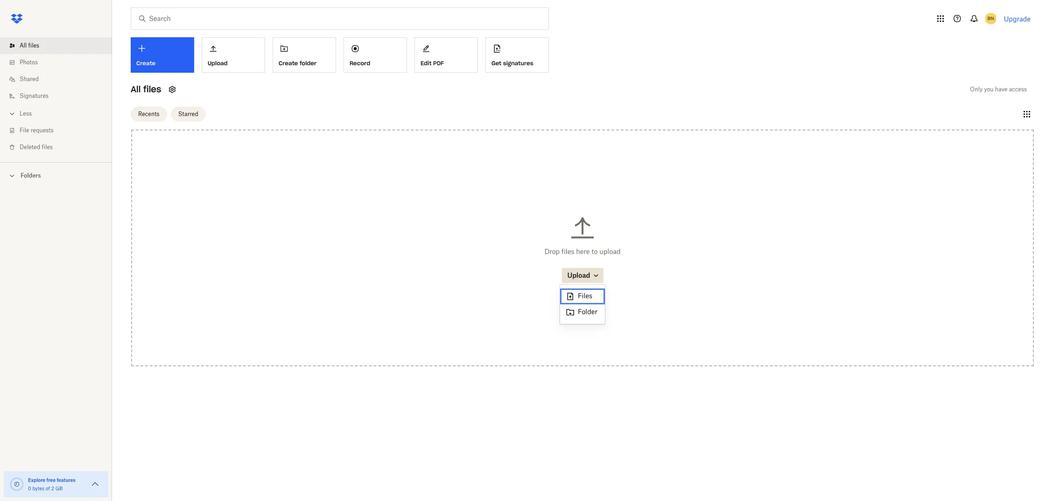 Task type: locate. For each thing, give the bounding box(es) containing it.
starred button
[[171, 107, 206, 122]]

shared
[[20, 76, 39, 83]]

deleted files link
[[7, 139, 112, 156]]

shared link
[[7, 71, 112, 88]]

get
[[492, 60, 501, 67]]

folder
[[300, 60, 317, 67]]

0 horizontal spatial all files
[[20, 42, 39, 49]]

file requests link
[[7, 122, 112, 139]]

all up recents on the top left of the page
[[131, 84, 141, 95]]

edit pdf button
[[414, 37, 478, 73]]

files
[[578, 292, 592, 300]]

files
[[28, 42, 39, 49], [143, 84, 161, 95], [42, 144, 53, 151], [562, 248, 574, 256]]

drop
[[544, 248, 560, 256]]

less image
[[7, 109, 17, 119]]

edit
[[421, 60, 431, 67]]

features
[[57, 478, 76, 484]]

signatures
[[20, 92, 49, 99]]

you
[[984, 86, 994, 93]]

recents
[[138, 110, 159, 117]]

all files link
[[7, 37, 112, 54]]

create folder button
[[273, 37, 336, 73]]

files up photos
[[28, 42, 39, 49]]

deleted files
[[20, 144, 53, 151]]

all files up recents on the top left of the page
[[131, 84, 161, 95]]

files up recents on the top left of the page
[[143, 84, 161, 95]]

access
[[1009, 86, 1027, 93]]

files inside list item
[[28, 42, 39, 49]]

file
[[20, 127, 29, 134]]

signatures link
[[7, 88, 112, 105]]

free
[[46, 478, 56, 484]]

1 horizontal spatial all files
[[131, 84, 161, 95]]

all files list item
[[0, 37, 112, 54]]

deleted
[[20, 144, 40, 151]]

explore free features 0 bytes of 2 gb
[[28, 478, 76, 492]]

all up photos
[[20, 42, 27, 49]]

all files
[[20, 42, 39, 49], [131, 84, 161, 95]]

0 vertical spatial all files
[[20, 42, 39, 49]]

all files up photos
[[20, 42, 39, 49]]

0 vertical spatial all
[[20, 42, 27, 49]]

signatures
[[503, 60, 533, 67]]

0
[[28, 486, 31, 492]]

all
[[20, 42, 27, 49], [131, 84, 141, 95]]

upload
[[599, 248, 621, 256]]

of
[[46, 486, 50, 492]]

to
[[592, 248, 598, 256]]

1 vertical spatial all
[[131, 84, 141, 95]]

recents button
[[131, 107, 167, 122]]

0 horizontal spatial all
[[20, 42, 27, 49]]

gb
[[55, 486, 63, 492]]

files left here
[[562, 248, 574, 256]]

explore
[[28, 478, 45, 484]]

list
[[0, 32, 112, 162]]

starred
[[178, 110, 198, 117]]

1 vertical spatial all files
[[131, 84, 161, 95]]

folders
[[21, 172, 41, 179]]



Task type: describe. For each thing, give the bounding box(es) containing it.
requests
[[31, 127, 54, 134]]

drop files here to upload
[[544, 248, 621, 256]]

get signatures button
[[485, 37, 549, 73]]

record
[[350, 60, 370, 67]]

less
[[20, 110, 32, 117]]

only you have access
[[970, 86, 1027, 93]]

upgrade
[[1004, 15, 1031, 23]]

only
[[970, 86, 983, 93]]

list containing all files
[[0, 32, 112, 162]]

photos
[[20, 59, 38, 66]]

have
[[995, 86, 1007, 93]]

upload
[[567, 272, 590, 280]]

edit pdf
[[421, 60, 444, 67]]

folders button
[[0, 169, 112, 183]]

2
[[51, 486, 54, 492]]

upgrade link
[[1004, 15, 1031, 23]]

file requests
[[20, 127, 54, 134]]

folder
[[578, 308, 597, 316]]

create
[[279, 60, 298, 67]]

record button
[[344, 37, 407, 73]]

all files inside list item
[[20, 42, 39, 49]]

here
[[576, 248, 590, 256]]

quota usage element
[[9, 478, 24, 492]]

files right deleted
[[42, 144, 53, 151]]

pdf
[[433, 60, 444, 67]]

1 horizontal spatial all
[[131, 84, 141, 95]]

photos link
[[7, 54, 112, 71]]

dropbox image
[[7, 9, 26, 28]]

all inside list item
[[20, 42, 27, 49]]

bytes
[[32, 486, 44, 492]]

get signatures
[[492, 60, 533, 67]]

upload button
[[562, 268, 603, 283]]

create folder
[[279, 60, 317, 67]]



Task type: vqa. For each thing, say whether or not it's contained in the screenshot.
features
yes



